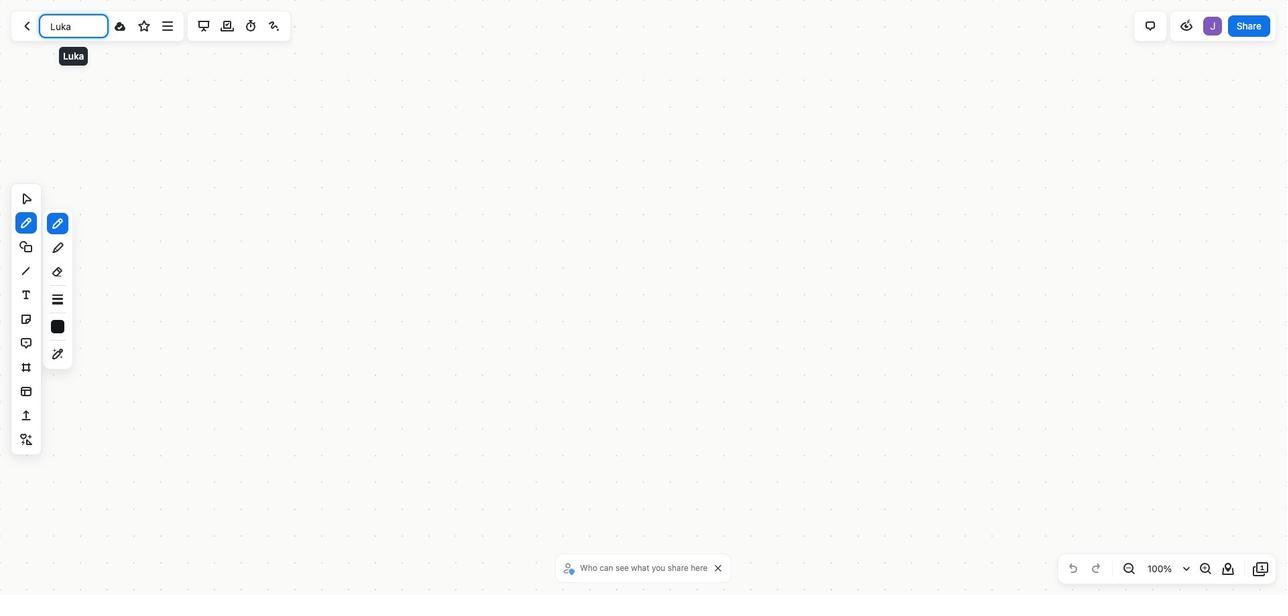Task type: locate. For each thing, give the bounding box(es) containing it.
presentation image
[[196, 18, 212, 34]]

zoom out image
[[1121, 562, 1137, 578]]

zoom in image
[[1197, 562, 1213, 578]]

jacob simon list item
[[1202, 15, 1223, 37]]

0 vertical spatial tooltip
[[58, 38, 89, 67]]

timer image
[[243, 18, 259, 34]]

list
[[1202, 15, 1223, 37]]

tooltip
[[58, 38, 89, 67], [42, 208, 73, 370]]



Task type: describe. For each thing, give the bounding box(es) containing it.
close image
[[715, 566, 722, 572]]

laser image
[[266, 18, 282, 34]]

Document name text field
[[40, 15, 107, 37]]

pages image
[[1253, 562, 1269, 578]]

comment panel image
[[1142, 18, 1158, 34]]

vote image
[[219, 18, 235, 34]]

color menu item
[[51, 320, 64, 334]]

more options image
[[159, 18, 175, 34]]

dashboard image
[[19, 18, 36, 34]]

1 vertical spatial tooltip
[[42, 208, 73, 370]]



Task type: vqa. For each thing, say whether or not it's contained in the screenshot.
tooltip
yes



